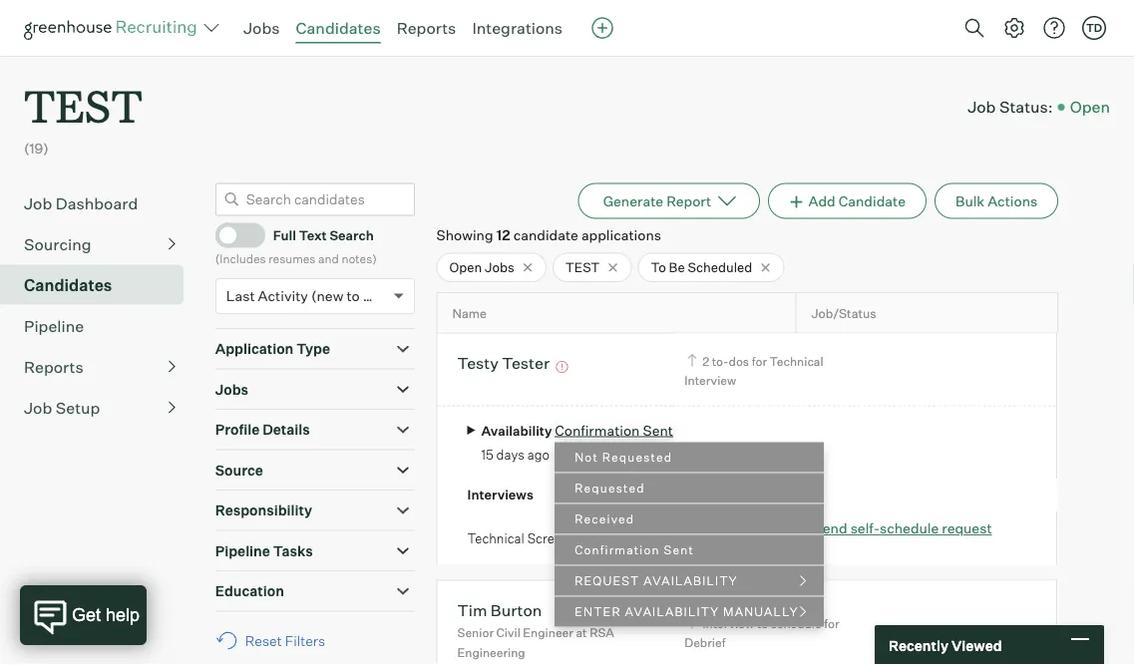 Task type: vqa. For each thing, say whether or not it's contained in the screenshot.
the top the Job
yes



Task type: describe. For each thing, give the bounding box(es) containing it.
reset filters
[[245, 633, 325, 650]]

request
[[943, 520, 993, 538]]

enter availability manually
[[575, 605, 799, 620]]

(new
[[311, 288, 344, 305]]

screen
[[528, 531, 570, 547]]

jobs link
[[244, 18, 280, 38]]

checkmark image
[[224, 228, 239, 242]]

test link
[[24, 56, 143, 139]]

|
[[808, 521, 811, 537]]

availability for enter
[[625, 605, 720, 620]]

pipeline for pipeline
[[24, 316, 84, 336]]

1 horizontal spatial candidates link
[[296, 18, 381, 38]]

technical screen
[[468, 531, 570, 547]]

viewed
[[952, 637, 1003, 655]]

dashboard
[[56, 193, 138, 213]]

days
[[497, 447, 525, 463]]

interview inside the interview to schedule for debrief
[[703, 616, 755, 631]]

report
[[667, 192, 712, 210]]

civil
[[497, 626, 521, 641]]

not
[[575, 450, 599, 465]]

recently viewed
[[889, 637, 1003, 655]]

request
[[575, 574, 640, 589]]

0 vertical spatial requested
[[603, 450, 673, 465]]

setup
[[56, 398, 100, 418]]

0 horizontal spatial reports
[[24, 357, 84, 377]]

interview to schedule for debrief
[[685, 616, 840, 651]]

dos
[[729, 354, 750, 369]]

testy
[[458, 354, 499, 374]]

burton
[[491, 601, 542, 621]]

job for job dashboard
[[24, 193, 52, 213]]

open for open
[[1071, 97, 1111, 117]]

0 horizontal spatial candidates link
[[24, 273, 176, 297]]

tim
[[458, 601, 488, 621]]

2
[[703, 354, 710, 369]]

to
[[651, 259, 667, 275]]

1 vertical spatial jobs
[[485, 259, 515, 275]]

job for job status:
[[968, 97, 997, 117]]

send
[[814, 520, 848, 538]]

recently
[[889, 637, 949, 655]]

application
[[215, 341, 294, 358]]

greenhouse recruiting image
[[24, 16, 204, 40]]

add candidate
[[809, 192, 906, 210]]

0 vertical spatial confirmation
[[555, 422, 640, 439]]

12
[[497, 226, 511, 244]]

0 vertical spatial jobs
[[244, 18, 280, 38]]

candidate
[[839, 192, 906, 210]]

pipeline link
[[24, 314, 176, 338]]

request availability
[[575, 574, 738, 589]]

0 vertical spatial reports
[[397, 18, 457, 38]]

schedule interview | send self-schedule request
[[680, 520, 993, 538]]

15
[[482, 447, 494, 463]]

ago
[[528, 447, 550, 463]]

td
[[1087, 21, 1103, 34]]

last activity (new to old)
[[226, 288, 389, 305]]

job/status
[[812, 306, 877, 321]]

send self-schedule request link
[[814, 520, 993, 538]]

reset filters button
[[215, 623, 335, 660]]

to inside the interview to schedule for debrief
[[757, 616, 769, 631]]

open jobs
[[450, 259, 515, 275]]

interviews
[[468, 487, 534, 503]]

responsibility
[[215, 502, 312, 520]]

generate report
[[604, 192, 712, 210]]

search image
[[963, 16, 987, 40]]

job setup link
[[24, 396, 176, 420]]

0 vertical spatial sent
[[643, 422, 674, 439]]

profile
[[215, 421, 260, 439]]

confirmation sent element
[[555, 443, 825, 628]]

integrations
[[473, 18, 563, 38]]

1 vertical spatial confirmation
[[575, 543, 661, 558]]

and
[[318, 252, 339, 267]]

1 horizontal spatial schedule
[[880, 520, 940, 538]]

generate report button
[[579, 183, 761, 219]]

for for schedule
[[825, 616, 840, 631]]

schedule interview link
[[680, 520, 805, 538]]

job dashboard link
[[24, 191, 176, 215]]

generate
[[604, 192, 664, 210]]

for for dos
[[752, 354, 768, 369]]

configure image
[[1003, 16, 1027, 40]]

test (19)
[[24, 76, 143, 157]]

open for open jobs
[[450, 259, 482, 275]]

application type
[[215, 341, 330, 358]]

0 horizontal spatial to
[[347, 288, 360, 305]]

manually
[[724, 605, 799, 620]]

0 horizontal spatial candidates
[[24, 275, 112, 295]]

not requested
[[575, 450, 673, 465]]

showing
[[437, 226, 494, 244]]

full text search (includes resumes and notes)
[[215, 228, 377, 267]]

self-
[[851, 520, 880, 538]]

debrief
[[685, 636, 726, 651]]

reset
[[245, 633, 282, 650]]

testy tester has been in technical interview for more than 14 days image
[[554, 362, 572, 374]]



Task type: locate. For each thing, give the bounding box(es) containing it.
full
[[273, 228, 296, 244]]

old)
[[363, 288, 389, 305]]

to
[[347, 288, 360, 305], [757, 616, 769, 631]]

type
[[297, 341, 330, 358]]

(includes
[[215, 252, 266, 267]]

education
[[215, 583, 284, 601]]

technical
[[770, 354, 824, 369], [468, 531, 525, 547]]

confirmation sent button
[[555, 422, 674, 439]]

be
[[669, 259, 685, 275]]

0 vertical spatial availability
[[644, 574, 738, 589]]

1 vertical spatial schedule
[[771, 616, 822, 631]]

bulk actions link
[[935, 183, 1059, 219]]

0 horizontal spatial technical
[[468, 531, 525, 547]]

name
[[453, 306, 487, 321]]

0 horizontal spatial schedule
[[771, 616, 822, 631]]

job dashboard
[[24, 193, 138, 213]]

1 horizontal spatial open
[[1071, 97, 1111, 117]]

0 vertical spatial candidates link
[[296, 18, 381, 38]]

1 horizontal spatial reports link
[[397, 18, 457, 38]]

0 horizontal spatial open
[[450, 259, 482, 275]]

reports link up job setup 'link'
[[24, 355, 176, 379]]

technical right dos
[[770, 354, 824, 369]]

for inside 2 to-dos for technical interview
[[752, 354, 768, 369]]

1 horizontal spatial to
[[757, 616, 769, 631]]

availability
[[644, 574, 738, 589], [625, 605, 720, 620]]

sent
[[643, 422, 674, 439], [664, 543, 695, 558]]

availability up enter availability manually
[[644, 574, 738, 589]]

job left status:
[[968, 97, 997, 117]]

0 horizontal spatial reports link
[[24, 355, 176, 379]]

tester
[[502, 354, 550, 374]]

1 vertical spatial technical
[[468, 531, 525, 547]]

profile details
[[215, 421, 310, 439]]

bulk actions
[[956, 192, 1038, 210]]

candidates link up pipeline link
[[24, 273, 176, 297]]

1 vertical spatial to
[[757, 616, 769, 631]]

resumes
[[269, 252, 316, 267]]

test up (19)
[[24, 76, 143, 135]]

job inside job setup 'link'
[[24, 398, 52, 418]]

candidates right jobs link
[[296, 18, 381, 38]]

senior
[[458, 626, 494, 641]]

details
[[263, 421, 310, 439]]

for
[[752, 354, 768, 369], [825, 616, 840, 631]]

1 horizontal spatial test
[[566, 259, 600, 275]]

actions
[[988, 192, 1038, 210]]

schedule
[[680, 520, 741, 538]]

0 horizontal spatial for
[[752, 354, 768, 369]]

confirmation sent inside confirmation sent element
[[575, 543, 695, 558]]

0 vertical spatial to
[[347, 288, 360, 305]]

(19)
[[24, 140, 49, 157]]

to be scheduled
[[651, 259, 753, 275]]

confirmation sent up not requested
[[555, 422, 674, 439]]

test for test
[[566, 259, 600, 275]]

candidate
[[514, 226, 579, 244]]

job up sourcing
[[24, 193, 52, 213]]

reports up job setup
[[24, 357, 84, 377]]

candidates link right jobs link
[[296, 18, 381, 38]]

for right dos
[[752, 354, 768, 369]]

2 to-dos for technical interview link
[[685, 352, 824, 390]]

1 vertical spatial candidates link
[[24, 273, 176, 297]]

schedule inside the interview to schedule for debrief
[[771, 616, 822, 631]]

1 vertical spatial for
[[825, 616, 840, 631]]

pipeline
[[24, 316, 84, 336], [215, 543, 270, 560]]

confirmation
[[555, 422, 640, 439], [575, 543, 661, 558]]

pipeline down sourcing
[[24, 316, 84, 336]]

job left "setup"
[[24, 398, 52, 418]]

test down "showing 12 candidate applications"
[[566, 259, 600, 275]]

1 vertical spatial interview
[[744, 520, 805, 538]]

reports left the integrations
[[397, 18, 457, 38]]

2 vertical spatial interview
[[703, 616, 755, 631]]

integrations link
[[473, 18, 563, 38]]

candidate reports are now available! apply filters and select "view in app" element
[[579, 183, 761, 219]]

confirmation up not at the right of the page
[[555, 422, 640, 439]]

0 vertical spatial pipeline
[[24, 316, 84, 336]]

candidates down sourcing
[[24, 275, 112, 295]]

0 vertical spatial test
[[24, 76, 143, 135]]

last
[[226, 288, 255, 305]]

confirmation sent up "request availability"
[[575, 543, 695, 558]]

1 vertical spatial test
[[566, 259, 600, 275]]

0 horizontal spatial pipeline
[[24, 316, 84, 336]]

schedule left request
[[880, 520, 940, 538]]

interview to schedule for debrief link
[[685, 614, 840, 653]]

1 vertical spatial job
[[24, 193, 52, 213]]

0 vertical spatial job
[[968, 97, 997, 117]]

job
[[968, 97, 997, 117], [24, 193, 52, 213], [24, 398, 52, 418]]

0 vertical spatial interview
[[685, 374, 737, 388]]

scheduled
[[688, 259, 753, 275]]

text
[[299, 228, 327, 244]]

1 vertical spatial reports link
[[24, 355, 176, 379]]

interview left the | in the bottom of the page
[[744, 520, 805, 538]]

sent up not requested
[[643, 422, 674, 439]]

2 to-dos for technical interview
[[685, 354, 824, 388]]

applications
[[582, 226, 662, 244]]

pipeline tasks
[[215, 543, 313, 560]]

engineer
[[523, 626, 574, 641]]

1 vertical spatial confirmation sent
[[575, 543, 695, 558]]

pipeline for pipeline tasks
[[215, 543, 270, 560]]

0 vertical spatial for
[[752, 354, 768, 369]]

0 horizontal spatial test
[[24, 76, 143, 135]]

tasks
[[273, 543, 313, 560]]

reports link
[[397, 18, 457, 38], [24, 355, 176, 379]]

1 horizontal spatial reports
[[397, 18, 457, 38]]

to-
[[712, 354, 729, 369]]

test for test (19)
[[24, 76, 143, 135]]

job setup
[[24, 398, 100, 418]]

source
[[215, 462, 263, 479]]

1 vertical spatial open
[[450, 259, 482, 275]]

1 horizontal spatial pipeline
[[215, 543, 270, 560]]

requested
[[603, 450, 673, 465], [575, 481, 645, 496]]

1 vertical spatial requested
[[575, 481, 645, 496]]

requested down confirmation sent dropdown button
[[603, 450, 673, 465]]

tim burton senior civil engineer at rsa engineering
[[458, 601, 615, 661]]

Search candidates field
[[215, 183, 415, 216]]

status:
[[1000, 97, 1054, 117]]

1 vertical spatial pipeline
[[215, 543, 270, 560]]

at
[[576, 626, 588, 641]]

add candidate link
[[769, 183, 927, 219]]

interview down 2
[[685, 374, 737, 388]]

availability for request
[[644, 574, 738, 589]]

1 horizontal spatial technical
[[770, 354, 824, 369]]

2 vertical spatial jobs
[[215, 381, 249, 398]]

filters
[[285, 633, 325, 650]]

candidates link
[[296, 18, 381, 38], [24, 273, 176, 297]]

open down 'showing'
[[450, 259, 482, 275]]

for inside the interview to schedule for debrief
[[825, 616, 840, 631]]

rsa
[[590, 626, 615, 641]]

reports link left the integrations
[[397, 18, 457, 38]]

2 vertical spatial job
[[24, 398, 52, 418]]

0 vertical spatial open
[[1071, 97, 1111, 117]]

1 vertical spatial sent
[[664, 543, 695, 558]]

0 vertical spatial reports link
[[397, 18, 457, 38]]

1 vertical spatial availability
[[625, 605, 720, 620]]

add
[[809, 192, 836, 210]]

0 vertical spatial technical
[[770, 354, 824, 369]]

engineering
[[458, 646, 526, 661]]

sourcing link
[[24, 232, 176, 256]]

testy tester
[[458, 354, 550, 374]]

0 vertical spatial confirmation sent
[[555, 422, 674, 439]]

1 horizontal spatial for
[[825, 616, 840, 631]]

activity
[[258, 288, 308, 305]]

0 vertical spatial candidates
[[296, 18, 381, 38]]

enter
[[575, 605, 622, 620]]

td button
[[1079, 12, 1111, 44]]

requested up received at bottom
[[575, 481, 645, 496]]

interview up debrief
[[703, 616, 755, 631]]

last activity (new to old) option
[[226, 288, 389, 305]]

jobs
[[244, 18, 280, 38], [485, 259, 515, 275], [215, 381, 249, 398]]

schedule down the | in the bottom of the page
[[771, 616, 822, 631]]

15 days ago
[[482, 447, 550, 463]]

1 vertical spatial candidates
[[24, 275, 112, 295]]

1 horizontal spatial candidates
[[296, 18, 381, 38]]

job inside job dashboard link
[[24, 193, 52, 213]]

1 vertical spatial reports
[[24, 357, 84, 377]]

availability down "request availability"
[[625, 605, 720, 620]]

open right status:
[[1071, 97, 1111, 117]]

for right manually
[[825, 616, 840, 631]]

showing 12 candidate applications
[[437, 226, 662, 244]]

technical down interviews
[[468, 531, 525, 547]]

candidates
[[296, 18, 381, 38], [24, 275, 112, 295]]

sent down schedule
[[664, 543, 695, 558]]

job for job setup
[[24, 398, 52, 418]]

interview inside 2 to-dos for technical interview
[[685, 374, 737, 388]]

notes)
[[342, 252, 377, 267]]

td button
[[1083, 16, 1107, 40]]

job status:
[[968, 97, 1054, 117]]

technical inside 2 to-dos for technical interview
[[770, 354, 824, 369]]

search
[[330, 228, 374, 244]]

0 vertical spatial schedule
[[880, 520, 940, 538]]

pipeline up 'education'
[[215, 543, 270, 560]]

availability
[[482, 423, 552, 439]]

interview
[[685, 374, 737, 388], [744, 520, 805, 538], [703, 616, 755, 631]]

confirmation up request
[[575, 543, 661, 558]]



